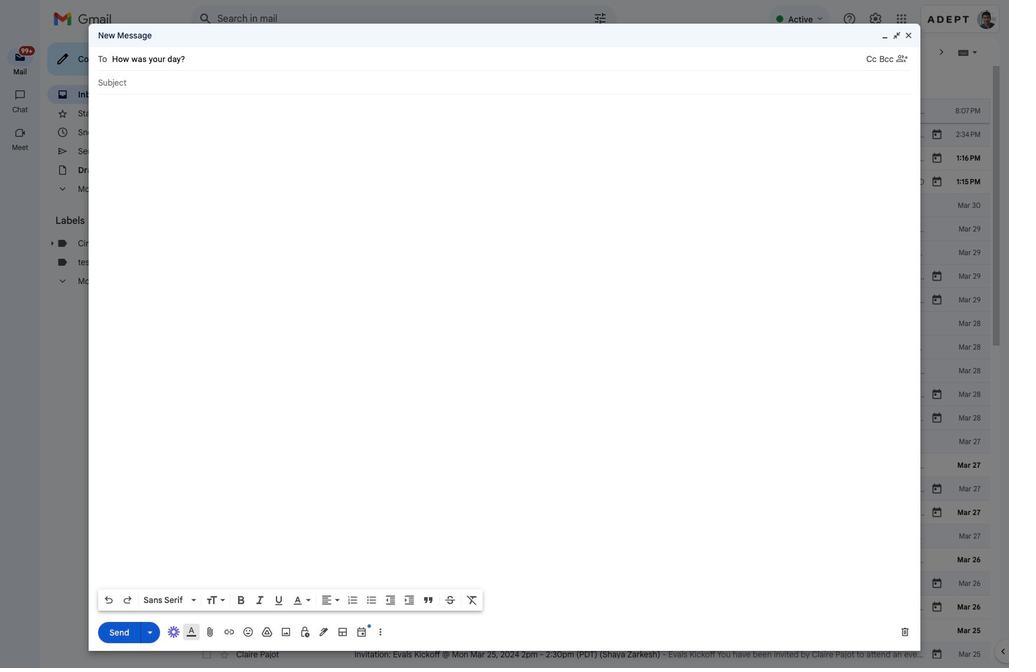 Task type: vqa. For each thing, say whether or not it's contained in the screenshot.
IMAP inside IMAP ACCESS: (ACCESS GMAIL FROM OTHER CLIENTS USING IMAP) LEARN MORE
no



Task type: describe. For each thing, give the bounding box(es) containing it.
bold ‪(⌘b)‬ image
[[235, 595, 247, 607]]

toggle confidential mode image
[[299, 627, 311, 639]]

Message Body text field
[[98, 101, 912, 587]]

Subject field
[[98, 77, 912, 89]]

22 row from the top
[[192, 596, 991, 620]]

strikethrough ‪(⌘⇧x)‬ image
[[445, 595, 456, 607]]

search in mail image
[[195, 8, 216, 30]]

older image
[[937, 46, 948, 58]]

19 row from the top
[[192, 525, 991, 549]]

3 row from the top
[[192, 147, 991, 170]]

Search in mail search field
[[192, 5, 617, 33]]

insert emoji ‪(⌘⇧2)‬ image
[[242, 627, 254, 639]]

18 row from the top
[[192, 501, 991, 525]]

17 row from the top
[[192, 478, 991, 501]]

20 row from the top
[[192, 549, 991, 572]]

5 row from the top
[[192, 194, 991, 218]]

settings image
[[869, 12, 883, 26]]

14 row from the top
[[192, 407, 991, 430]]

pop out image
[[893, 31, 902, 40]]

remove formatting ‪(⌘\)‬ image
[[466, 595, 478, 607]]

12 row from the top
[[192, 359, 991, 383]]

close image
[[905, 31, 914, 40]]

16 row from the top
[[192, 454, 991, 478]]

numbered list ‪(⌘⇧7)‬ image
[[347, 595, 359, 607]]

attach files image
[[205, 627, 216, 639]]

indent less ‪(⌘[)‬ image
[[385, 595, 397, 607]]

redo ‪(⌘y)‬ image
[[122, 595, 134, 607]]

discard draft ‪(⌘⇧d)‬ image
[[900, 627, 912, 639]]

more options image
[[377, 627, 384, 639]]

advanced search options image
[[589, 7, 613, 30]]

13 row from the top
[[192, 383, 991, 407]]

mail, 845 unread messages image
[[15, 48, 33, 60]]

10 row from the top
[[192, 312, 991, 336]]

formatting options toolbar
[[98, 590, 483, 611]]

set up a time to meet image
[[356, 627, 368, 639]]

6 row from the top
[[192, 218, 991, 241]]

select a layout image
[[337, 627, 349, 639]]

8 row from the top
[[192, 265, 991, 289]]

To recipients text field
[[112, 48, 867, 70]]



Task type: locate. For each thing, give the bounding box(es) containing it.
refresh image
[[237, 46, 248, 58]]

heading
[[0, 67, 40, 77], [0, 105, 40, 115], [0, 143, 40, 153], [56, 215, 168, 227]]

more send options image
[[144, 627, 156, 639]]

underline ‪(⌘u)‬ image
[[273, 595, 285, 607]]

insert files using drive image
[[261, 627, 273, 639]]

dialog
[[89, 24, 921, 652]]

insert photo image
[[280, 627, 292, 639]]

23 row from the top
[[192, 620, 991, 643]]

italic ‪(⌘i)‬ image
[[254, 595, 266, 607]]

tab list
[[192, 66, 991, 99]]

2 row from the top
[[192, 123, 991, 147]]

insert link ‪(⌘k)‬ image
[[223, 627, 235, 639]]

24 row from the top
[[192, 643, 991, 667]]

updates, one new message, tab
[[491, 66, 640, 99]]

option inside 'formatting options' toolbar
[[141, 595, 189, 607]]

bulleted list ‪(⌘⇧8)‬ image
[[366, 595, 378, 607]]

9 row from the top
[[192, 289, 991, 312]]

7 row from the top
[[192, 241, 991, 265]]

row
[[192, 99, 991, 123], [192, 123, 991, 147], [192, 147, 991, 170], [192, 170, 991, 194], [192, 194, 991, 218], [192, 218, 991, 241], [192, 241, 991, 265], [192, 265, 991, 289], [192, 289, 991, 312], [192, 312, 991, 336], [192, 336, 991, 359], [192, 359, 991, 383], [192, 383, 991, 407], [192, 407, 991, 430], [192, 430, 991, 454], [192, 454, 991, 478], [192, 478, 991, 501], [192, 501, 991, 525], [192, 525, 991, 549], [192, 549, 991, 572], [192, 572, 991, 596], [192, 596, 991, 620], [192, 620, 991, 643], [192, 643, 991, 667]]

main content
[[192, 66, 991, 669]]

navigation
[[0, 38, 41, 669]]

promotions tab
[[341, 66, 490, 99]]

indent more ‪(⌘])‬ image
[[404, 595, 416, 607]]

15 row from the top
[[192, 430, 991, 454]]

quote ‪(⌘⇧9)‬ image
[[423, 595, 435, 607]]

primary tab
[[192, 66, 340, 99]]

11 row from the top
[[192, 336, 991, 359]]

21 row from the top
[[192, 572, 991, 596]]

undo ‪(⌘z)‬ image
[[103, 595, 115, 607]]

4 row from the top
[[192, 170, 991, 194]]

minimize image
[[881, 31, 890, 40]]

1 row from the top
[[192, 99, 991, 123]]

insert signature image
[[318, 627, 330, 639]]

gmail image
[[53, 7, 118, 31]]

option
[[141, 595, 189, 607]]



